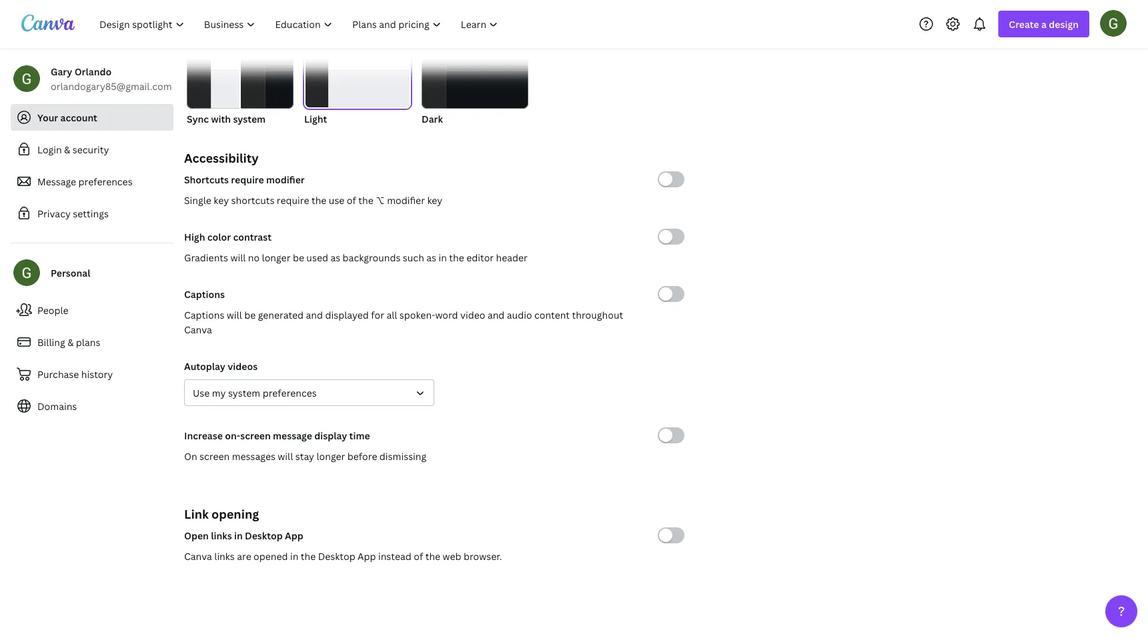 Task type: describe. For each thing, give the bounding box(es) containing it.
the left web
[[426, 550, 441, 563]]

are
[[237, 550, 251, 563]]

login & security link
[[11, 136, 174, 163]]

plans
[[76, 336, 100, 349]]

shortcuts
[[231, 194, 275, 207]]

orlandogary85@gmail.com
[[51, 80, 172, 92]]

message preferences
[[37, 175, 133, 188]]

be inside captions will be generated and displayed for all spoken-word video and audio content throughout canva
[[244, 309, 256, 321]]

content
[[535, 309, 570, 321]]

time
[[349, 429, 370, 442]]

my
[[212, 387, 226, 399]]

sync with system
[[187, 112, 266, 125]]

orlando
[[75, 65, 112, 78]]

before
[[348, 450, 377, 463]]

shortcuts require modifier
[[184, 173, 305, 186]]

color
[[207, 231, 231, 243]]

1 vertical spatial require
[[277, 194, 309, 207]]

domains
[[37, 400, 77, 413]]

stay
[[295, 450, 314, 463]]

autoplay
[[184, 360, 225, 373]]

security
[[73, 143, 109, 156]]

system for my
[[228, 387, 260, 399]]

use
[[193, 387, 210, 399]]

accessibility
[[184, 150, 259, 166]]

links for are
[[214, 550, 235, 563]]

purchase history
[[37, 368, 113, 381]]

canva inside captions will be generated and displayed for all spoken-word video and audio content throughout canva
[[184, 323, 212, 336]]

2 canva from the top
[[184, 550, 212, 563]]

captions will be generated and displayed for all spoken-word video and audio content throughout canva
[[184, 309, 623, 336]]

will for be
[[227, 309, 242, 321]]

use my system preferences
[[193, 387, 317, 399]]

0 horizontal spatial of
[[347, 194, 356, 207]]

link
[[184, 506, 209, 523]]

design
[[1049, 18, 1079, 30]]

no
[[248, 251, 260, 264]]

& for billing
[[67, 336, 74, 349]]

privacy settings link
[[11, 200, 174, 227]]

with
[[211, 112, 231, 125]]

1 as from the left
[[331, 251, 340, 264]]

login
[[37, 143, 62, 156]]

word
[[435, 309, 458, 321]]

create
[[1009, 18, 1040, 30]]

2 and from the left
[[488, 309, 505, 321]]

spoken-
[[400, 309, 435, 321]]

0 vertical spatial longer
[[262, 251, 291, 264]]

top level navigation element
[[91, 11, 509, 37]]

Sync with system button
[[187, 49, 294, 126]]

gary orlando image
[[1100, 10, 1127, 37]]

0 vertical spatial app
[[285, 530, 303, 542]]

& for login
[[64, 143, 70, 156]]

personal
[[51, 267, 90, 279]]

dismissing
[[380, 450, 427, 463]]

your
[[37, 111, 58, 124]]

open
[[184, 530, 209, 542]]

message
[[37, 175, 76, 188]]

high color contrast
[[184, 231, 272, 243]]

1 horizontal spatial be
[[293, 251, 304, 264]]

0 horizontal spatial in
[[234, 530, 243, 542]]

privacy
[[37, 207, 71, 220]]

2 horizontal spatial in
[[439, 251, 447, 264]]

Dark button
[[422, 49, 529, 126]]

the left ⌥
[[359, 194, 374, 207]]

will for no
[[231, 251, 246, 264]]

captions for captions will be generated and displayed for all spoken-word video and audio content throughout canva
[[184, 309, 224, 321]]

on-
[[225, 429, 240, 442]]

videos
[[228, 360, 258, 373]]

0 vertical spatial desktop
[[245, 530, 283, 542]]

single
[[184, 194, 211, 207]]

0 horizontal spatial require
[[231, 173, 264, 186]]

sync
[[187, 112, 209, 125]]

increase on-screen message display time
[[184, 429, 370, 442]]

people link
[[11, 297, 174, 324]]

light
[[304, 112, 327, 125]]

high
[[184, 231, 205, 243]]

0 vertical spatial screen
[[240, 429, 271, 442]]

1 and from the left
[[306, 309, 323, 321]]

purchase history link
[[11, 361, 174, 388]]

such
[[403, 251, 424, 264]]

all
[[387, 309, 397, 321]]

canva links are opened in the desktop app instead of the web browser.
[[184, 550, 502, 563]]

dark
[[422, 112, 443, 125]]

⌥
[[376, 194, 385, 207]]

login & security
[[37, 143, 109, 156]]

browser.
[[464, 550, 502, 563]]

1 key from the left
[[214, 194, 229, 207]]

web
[[443, 550, 461, 563]]

your account
[[37, 111, 97, 124]]

opened
[[254, 550, 288, 563]]

1 vertical spatial longer
[[317, 450, 345, 463]]

preferences inside message preferences link
[[78, 175, 133, 188]]

gary orlando orlandogary85@gmail.com
[[51, 65, 172, 92]]

gary
[[51, 65, 72, 78]]

your account link
[[11, 104, 174, 131]]

2 key from the left
[[427, 194, 443, 207]]

message
[[273, 429, 312, 442]]

autoplay videos
[[184, 360, 258, 373]]

2 vertical spatial in
[[290, 550, 299, 563]]

display
[[314, 429, 347, 442]]

messages
[[232, 450, 276, 463]]

for
[[371, 309, 384, 321]]

history
[[81, 368, 113, 381]]

purchase
[[37, 368, 79, 381]]

create a design button
[[999, 11, 1090, 37]]

preferences inside use my system preferences "button"
[[263, 387, 317, 399]]



Task type: vqa. For each thing, say whether or not it's contained in the screenshot.
'Doc' "group" group
no



Task type: locate. For each thing, give the bounding box(es) containing it.
domains link
[[11, 393, 174, 420]]

1 horizontal spatial as
[[427, 251, 436, 264]]

0 horizontal spatial key
[[214, 194, 229, 207]]

1 vertical spatial system
[[228, 387, 260, 399]]

1 horizontal spatial require
[[277, 194, 309, 207]]

of right use
[[347, 194, 356, 207]]

longer down display
[[317, 450, 345, 463]]

account
[[60, 111, 97, 124]]

shortcuts
[[184, 173, 229, 186]]

0 vertical spatial preferences
[[78, 175, 133, 188]]

system for with
[[233, 112, 266, 125]]

will inside captions will be generated and displayed for all spoken-word video and audio content throughout canva
[[227, 309, 242, 321]]

will
[[231, 251, 246, 264], [227, 309, 242, 321], [278, 450, 293, 463]]

link opening
[[184, 506, 259, 523]]

captions up autoplay
[[184, 309, 224, 321]]

0 vertical spatial modifier
[[266, 173, 305, 186]]

screen up messages
[[240, 429, 271, 442]]

settings
[[73, 207, 109, 220]]

modifier
[[266, 173, 305, 186], [387, 194, 425, 207]]

video
[[460, 309, 485, 321]]

2 captions from the top
[[184, 309, 224, 321]]

0 horizontal spatial as
[[331, 251, 340, 264]]

0 horizontal spatial preferences
[[78, 175, 133, 188]]

app up opened
[[285, 530, 303, 542]]

header
[[496, 251, 528, 264]]

1 vertical spatial modifier
[[387, 194, 425, 207]]

1 horizontal spatial of
[[414, 550, 423, 563]]

0 horizontal spatial modifier
[[266, 173, 305, 186]]

0 vertical spatial canva
[[184, 323, 212, 336]]

will left no
[[231, 251, 246, 264]]

on screen messages will stay longer before dismissing
[[184, 450, 427, 463]]

1 horizontal spatial longer
[[317, 450, 345, 463]]

open links in desktop app
[[184, 530, 303, 542]]

will left generated
[[227, 309, 242, 321]]

0 vertical spatial &
[[64, 143, 70, 156]]

desktop
[[245, 530, 283, 542], [318, 550, 355, 563]]

backgrounds
[[343, 251, 401, 264]]

links
[[211, 530, 232, 542], [214, 550, 235, 563]]

1 horizontal spatial and
[[488, 309, 505, 321]]

privacy settings
[[37, 207, 109, 220]]

0 vertical spatial of
[[347, 194, 356, 207]]

1 vertical spatial &
[[67, 336, 74, 349]]

be left generated
[[244, 309, 256, 321]]

screen down 'increase'
[[200, 450, 230, 463]]

1 horizontal spatial key
[[427, 194, 443, 207]]

1 vertical spatial screen
[[200, 450, 230, 463]]

as right used
[[331, 251, 340, 264]]

in right such
[[439, 251, 447, 264]]

1 vertical spatial be
[[244, 309, 256, 321]]

1 horizontal spatial modifier
[[387, 194, 425, 207]]

0 horizontal spatial app
[[285, 530, 303, 542]]

0 vertical spatial captions
[[184, 288, 225, 301]]

links for in
[[211, 530, 232, 542]]

1 horizontal spatial desktop
[[318, 550, 355, 563]]

modifier right ⌥
[[387, 194, 425, 207]]

modifier up single key shortcuts require the use of the ⌥ modifier key
[[266, 173, 305, 186]]

be left used
[[293, 251, 304, 264]]

1 canva from the top
[[184, 323, 212, 336]]

1 horizontal spatial preferences
[[263, 387, 317, 399]]

&
[[64, 143, 70, 156], [67, 336, 74, 349]]

links left are
[[214, 550, 235, 563]]

will left stay
[[278, 450, 293, 463]]

1 vertical spatial will
[[227, 309, 242, 321]]

screen
[[240, 429, 271, 442], [200, 450, 230, 463]]

people
[[37, 304, 68, 317]]

in right opened
[[290, 550, 299, 563]]

contrast
[[233, 231, 272, 243]]

generated
[[258, 309, 304, 321]]

0 vertical spatial be
[[293, 251, 304, 264]]

1 vertical spatial in
[[234, 530, 243, 542]]

2 vertical spatial will
[[278, 450, 293, 463]]

1 vertical spatial captions
[[184, 309, 224, 321]]

single key shortcuts require the use of the ⌥ modifier key
[[184, 194, 443, 207]]

preferences
[[78, 175, 133, 188], [263, 387, 317, 399]]

0 horizontal spatial screen
[[200, 450, 230, 463]]

system inside use my system preferences "button"
[[228, 387, 260, 399]]

canva up autoplay
[[184, 323, 212, 336]]

0 horizontal spatial be
[[244, 309, 256, 321]]

longer right no
[[262, 251, 291, 264]]

billing & plans link
[[11, 329, 174, 356]]

1 captions from the top
[[184, 288, 225, 301]]

and right 'video'
[[488, 309, 505, 321]]

gradients
[[184, 251, 228, 264]]

1 horizontal spatial screen
[[240, 429, 271, 442]]

canva
[[184, 323, 212, 336], [184, 550, 212, 563]]

be
[[293, 251, 304, 264], [244, 309, 256, 321]]

gradients will no longer be used as backgrounds such as in the editor header
[[184, 251, 528, 264]]

throughout
[[572, 309, 623, 321]]

as
[[331, 251, 340, 264], [427, 251, 436, 264]]

system right my
[[228, 387, 260, 399]]

longer
[[262, 251, 291, 264], [317, 450, 345, 463]]

key right the single
[[214, 194, 229, 207]]

in up are
[[234, 530, 243, 542]]

increase
[[184, 429, 223, 442]]

1 vertical spatial links
[[214, 550, 235, 563]]

1 vertical spatial preferences
[[263, 387, 317, 399]]

instead
[[378, 550, 412, 563]]

1 vertical spatial canva
[[184, 550, 212, 563]]

captions inside captions will be generated and displayed for all spoken-word video and audio content throughout canva
[[184, 309, 224, 321]]

the left use
[[312, 194, 327, 207]]

of right instead
[[414, 550, 423, 563]]

captions down gradients
[[184, 288, 225, 301]]

app
[[285, 530, 303, 542], [358, 550, 376, 563]]

desktop up opened
[[245, 530, 283, 542]]

the
[[312, 194, 327, 207], [359, 194, 374, 207], [449, 251, 464, 264], [301, 550, 316, 563], [426, 550, 441, 563]]

system inside sync with system button
[[233, 112, 266, 125]]

billing & plans
[[37, 336, 100, 349]]

and left displayed
[[306, 309, 323, 321]]

create a design
[[1009, 18, 1079, 30]]

billing
[[37, 336, 65, 349]]

and
[[306, 309, 323, 321], [488, 309, 505, 321]]

captions for captions
[[184, 288, 225, 301]]

Light button
[[304, 49, 411, 126]]

require right the "shortcuts"
[[277, 194, 309, 207]]

preferences down login & security link
[[78, 175, 133, 188]]

displayed
[[325, 309, 369, 321]]

preferences up message at the bottom left
[[263, 387, 317, 399]]

the right opened
[[301, 550, 316, 563]]

audio
[[507, 309, 532, 321]]

0 horizontal spatial and
[[306, 309, 323, 321]]

key right ⌥
[[427, 194, 443, 207]]

the left editor
[[449, 251, 464, 264]]

0 vertical spatial system
[[233, 112, 266, 125]]

key
[[214, 194, 229, 207], [427, 194, 443, 207]]

app left instead
[[358, 550, 376, 563]]

0 vertical spatial links
[[211, 530, 232, 542]]

in
[[439, 251, 447, 264], [234, 530, 243, 542], [290, 550, 299, 563]]

0 horizontal spatial desktop
[[245, 530, 283, 542]]

message preferences link
[[11, 168, 174, 195]]

require up the "shortcuts"
[[231, 173, 264, 186]]

0 horizontal spatial longer
[[262, 251, 291, 264]]

& right login
[[64, 143, 70, 156]]

1 horizontal spatial in
[[290, 550, 299, 563]]

captions
[[184, 288, 225, 301], [184, 309, 224, 321]]

links down link opening
[[211, 530, 232, 542]]

0 vertical spatial will
[[231, 251, 246, 264]]

Use my system preferences button
[[184, 380, 434, 406]]

& left "plans"
[[67, 336, 74, 349]]

on
[[184, 450, 197, 463]]

0 vertical spatial in
[[439, 251, 447, 264]]

require
[[231, 173, 264, 186], [277, 194, 309, 207]]

0 vertical spatial require
[[231, 173, 264, 186]]

opening
[[212, 506, 259, 523]]

desktop left instead
[[318, 550, 355, 563]]

as right such
[[427, 251, 436, 264]]

1 horizontal spatial app
[[358, 550, 376, 563]]

used
[[307, 251, 328, 264]]

1 vertical spatial of
[[414, 550, 423, 563]]

2 as from the left
[[427, 251, 436, 264]]

a
[[1042, 18, 1047, 30]]

system right with at the top left of the page
[[233, 112, 266, 125]]

1 vertical spatial desktop
[[318, 550, 355, 563]]

editor
[[467, 251, 494, 264]]

canva down open
[[184, 550, 212, 563]]

1 vertical spatial app
[[358, 550, 376, 563]]



